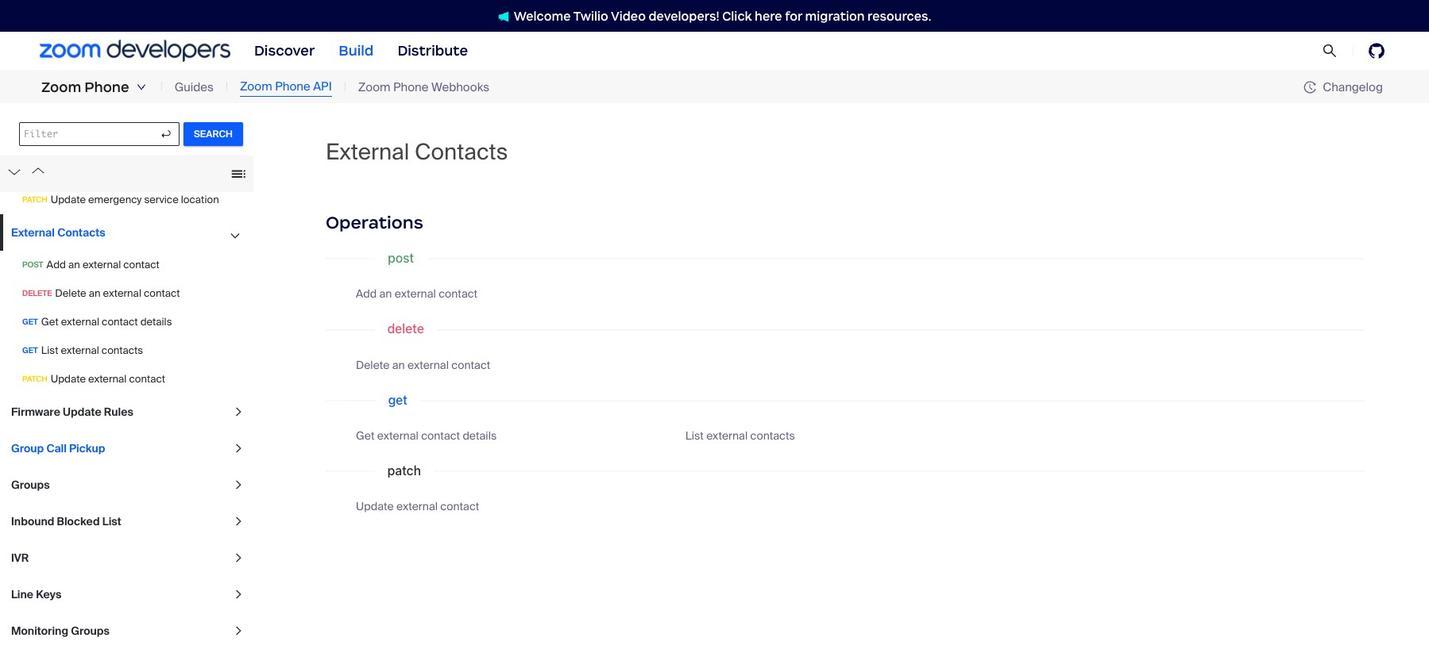 Task type: vqa. For each thing, say whether or not it's contained in the screenshot.
"404" button
no



Task type: describe. For each thing, give the bounding box(es) containing it.
zoom for zoom phone
[[41, 79, 81, 96]]

here
[[755, 8, 782, 23]]

changelog
[[1323, 79, 1383, 95]]

zoom phone api
[[240, 79, 332, 95]]

zoom phone
[[41, 79, 129, 96]]

guides link
[[175, 78, 214, 96]]

zoom for zoom phone api
[[240, 79, 272, 95]]

guides
[[175, 79, 214, 95]]

changelog link
[[1304, 79, 1383, 95]]

phone for zoom phone
[[84, 79, 129, 96]]

webhooks
[[431, 79, 489, 95]]

video
[[611, 8, 646, 23]]

developers!
[[649, 8, 720, 23]]

welcome twilio video developers! click here for migration resources. link
[[482, 8, 947, 24]]

twilio
[[573, 8, 608, 23]]

zoom for zoom phone webhooks
[[358, 79, 391, 95]]



Task type: locate. For each thing, give the bounding box(es) containing it.
for
[[785, 8, 802, 23]]

welcome twilio video developers! click here for migration resources.
[[514, 8, 931, 23]]

phone left api
[[275, 79, 310, 95]]

phone for zoom phone webhooks
[[393, 79, 429, 95]]

notification image
[[498, 11, 509, 22]]

migration
[[805, 8, 865, 23]]

1 phone from the left
[[84, 79, 129, 96]]

3 zoom from the left
[[358, 79, 391, 95]]

search image
[[1323, 44, 1337, 58], [1323, 44, 1337, 58]]

phone left down image on the top
[[84, 79, 129, 96]]

zoom phone api link
[[240, 78, 332, 97]]

zoom developer logo image
[[40, 40, 230, 62]]

2 phone from the left
[[275, 79, 310, 95]]

2 horizontal spatial phone
[[393, 79, 429, 95]]

github image
[[1369, 43, 1385, 59]]

0 horizontal spatial phone
[[84, 79, 129, 96]]

0 horizontal spatial zoom
[[41, 79, 81, 96]]

1 horizontal spatial zoom
[[240, 79, 272, 95]]

zoom phone webhooks
[[358, 79, 489, 95]]

resources.
[[868, 8, 931, 23]]

zoom phone webhooks link
[[358, 78, 489, 96]]

2 horizontal spatial zoom
[[358, 79, 391, 95]]

notification image
[[498, 11, 514, 22]]

1 horizontal spatial phone
[[275, 79, 310, 95]]

zoom inside zoom phone api link
[[240, 79, 272, 95]]

phone left webhooks
[[393, 79, 429, 95]]

api
[[313, 79, 332, 95]]

3 phone from the left
[[393, 79, 429, 95]]

click
[[722, 8, 752, 23]]

phone
[[84, 79, 129, 96], [275, 79, 310, 95], [393, 79, 429, 95]]

phone for zoom phone api
[[275, 79, 310, 95]]

history image
[[1304, 81, 1323, 94]]

1 zoom from the left
[[41, 79, 81, 96]]

history image
[[1304, 81, 1317, 94]]

down image
[[136, 83, 146, 92]]

welcome
[[514, 8, 571, 23]]

zoom inside zoom phone webhooks link
[[358, 79, 391, 95]]

2 zoom from the left
[[240, 79, 272, 95]]

zoom
[[41, 79, 81, 96], [240, 79, 272, 95], [358, 79, 391, 95]]

github image
[[1369, 43, 1385, 59]]



